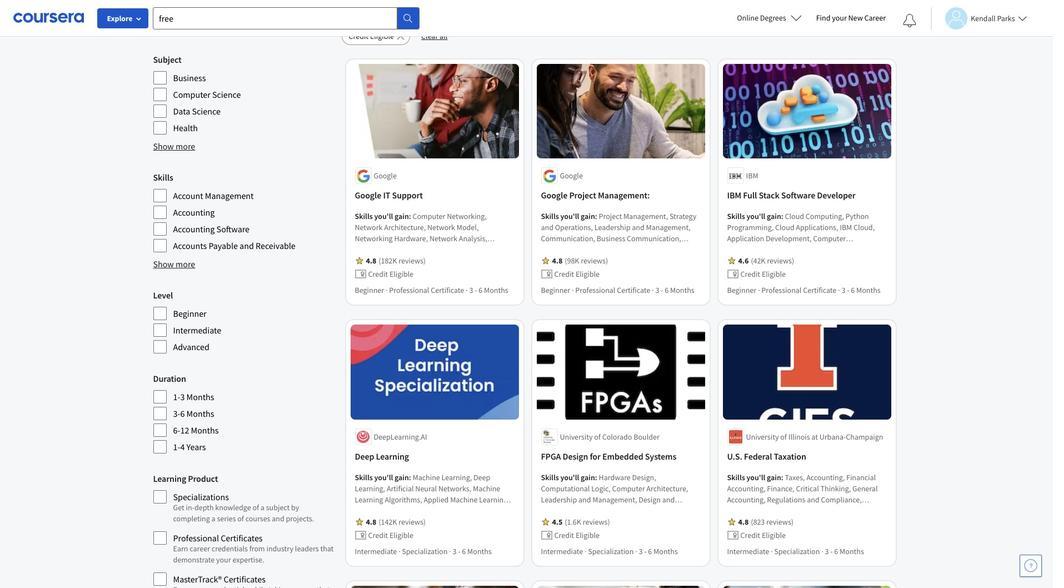 Task type: describe. For each thing, give the bounding box(es) containing it.
solving,
[[783, 528, 809, 538]]

google it support link
[[355, 189, 515, 202]]

gain up finance,
[[767, 472, 782, 482]]

accounts
[[173, 240, 207, 251]]

ibm full stack software developer link
[[727, 189, 887, 202]]

eligible for ibm full stack software developer
[[762, 269, 786, 279]]

reviews) for full
[[767, 256, 795, 266]]

credit eligible for fpga design for embedded systems
[[555, 530, 600, 540]]

0 vertical spatial software
[[782, 190, 816, 201]]

skills you'll gain : down federal
[[727, 472, 785, 482]]

finance,
[[767, 484, 795, 494]]

years
[[187, 441, 206, 453]]

0 vertical spatial a
[[261, 503, 265, 513]]

you'll for it
[[374, 211, 393, 222]]

3-
[[173, 408, 180, 419]]

intermediate for deep learning
[[355, 546, 397, 556]]

help center image
[[1025, 559, 1038, 573]]

earn
[[173, 544, 188, 554]]

(823
[[751, 517, 765, 527]]

demonstrate
[[173, 555, 215, 565]]

accounts payable and receivable
[[173, 240, 296, 251]]

4.8 for project
[[552, 256, 563, 266]]

(98k
[[565, 256, 580, 266]]

explore button
[[97, 8, 148, 28]]

computer science
[[173, 89, 241, 100]]

4.5
[[552, 517, 563, 527]]

gain for learning
[[395, 472, 409, 482]]

management
[[205, 190, 254, 201]]

show for accounts payable and receivable
[[153, 259, 174, 270]]

reviews) for design
[[583, 517, 610, 527]]

certificate for google it support
[[431, 285, 464, 295]]

of up courses
[[253, 503, 259, 513]]

: for design
[[595, 472, 597, 482]]

taxation
[[774, 451, 807, 462]]

: up finance,
[[782, 472, 784, 482]]

kendall parks button
[[931, 7, 1028, 29]]

all
[[440, 31, 448, 41]]

thinking,
[[821, 484, 851, 494]]

4
[[180, 441, 185, 453]]

intermediate inside level group
[[173, 325, 221, 336]]

new
[[849, 13, 863, 23]]

you'll for project
[[561, 211, 579, 222]]

account management
[[173, 190, 254, 201]]

intermediate for u.s. federal taxation
[[727, 546, 770, 556]]

software inside skills group
[[217, 223, 250, 235]]

credentials
[[212, 544, 248, 554]]

: for it
[[409, 211, 411, 222]]

show more for accounts payable and receivable
[[153, 259, 195, 270]]

specialization for design
[[588, 546, 634, 556]]

career
[[865, 13, 886, 23]]

and inside skills group
[[240, 240, 254, 251]]

beginner for full
[[727, 285, 757, 295]]

skills you'll gain : for full
[[727, 211, 785, 222]]

credit eligible for u.s. federal taxation
[[741, 530, 786, 540]]

federal
[[744, 451, 772, 462]]

knowledge
[[215, 503, 251, 513]]

accounting for accounting software
[[173, 223, 215, 235]]

subject group
[[153, 53, 335, 135]]

by
[[291, 503, 299, 513]]

professional certificates
[[173, 533, 263, 544]]

beginner · professional certificate · 3 - 6 months for stack
[[727, 285, 881, 295]]

degrees
[[760, 13, 786, 23]]

you'll down federal
[[747, 472, 766, 482]]

clear all button
[[415, 27, 454, 45]]

support
[[392, 190, 423, 201]]

fpga design for embedded systems
[[541, 451, 677, 462]]

learning product group
[[153, 472, 335, 588]]

you'll for full
[[747, 211, 766, 222]]

1 vertical spatial accounting,
[[727, 484, 766, 494]]

eligible for fpga design for embedded systems
[[576, 530, 600, 540]]

4.8 for learning
[[366, 517, 376, 527]]

google left project on the top of page
[[541, 190, 568, 201]]

1-3 months
[[173, 391, 214, 402]]

4.8 for it
[[366, 256, 376, 266]]

accouting,
[[823, 506, 857, 516]]

skills inside group
[[153, 172, 173, 183]]

management:
[[598, 190, 650, 201]]

account
[[173, 190, 203, 201]]

show more button for accounts payable and receivable
[[153, 257, 195, 271]]

certificates for professional certificates
[[221, 533, 263, 544]]

online degrees button
[[728, 6, 811, 30]]

accounting for accounting
[[173, 207, 215, 218]]

u.s. federal taxation link
[[727, 450, 887, 463]]

skills you'll gain : for design
[[541, 472, 599, 482]]

get
[[173, 503, 184, 513]]

beginner for it
[[355, 285, 384, 295]]

critical
[[796, 484, 819, 494]]

reviews) for it
[[399, 256, 426, 266]]

credit eligible for deep learning
[[368, 530, 414, 540]]

6-12 months
[[173, 425, 219, 436]]

industry
[[267, 544, 294, 554]]

of down knowledge
[[237, 514, 244, 524]]

u.s.
[[727, 451, 743, 462]]

skills you'll gain : for it
[[355, 211, 413, 222]]

data science
[[173, 106, 221, 117]]

3 inside duration group
[[180, 391, 185, 402]]

4.8 (98k reviews)
[[552, 256, 608, 266]]

subject
[[266, 503, 290, 513]]

skills for ibm full stack software developer
[[727, 211, 745, 222]]

find your new career link
[[811, 11, 892, 25]]

taxes, accounting, financial accounting, finance, critical thinking, general accounting, regulations and compliance, financial analysis, corporate accouting, generally accepted accounting principles (gaap), problem solving, benefits
[[727, 472, 878, 538]]

: for full
[[782, 211, 784, 222]]

advanced
[[173, 341, 209, 352]]

4.8 (182k reviews)
[[366, 256, 426, 266]]

online degrees
[[737, 13, 786, 23]]

(gaap),
[[727, 528, 752, 538]]

gain for full
[[767, 211, 782, 222]]

(42k
[[751, 256, 766, 266]]

skills group
[[153, 171, 335, 253]]

skills you'll gain : for project
[[541, 211, 599, 222]]

eligible up business
[[198, 22, 225, 33]]

google it support
[[355, 190, 423, 201]]

kendall
[[971, 13, 996, 23]]

regulations
[[767, 495, 806, 505]]

parks
[[998, 13, 1015, 23]]

product
[[188, 473, 218, 484]]

credit eligible button
[[342, 27, 410, 45]]

skills down u.s.
[[727, 472, 745, 482]]

subject
[[153, 54, 182, 65]]

skills for google project management:
[[541, 211, 559, 222]]

fpga design for embedded systems link
[[541, 450, 701, 463]]

university for federal
[[746, 432, 779, 442]]

level
[[153, 290, 173, 301]]

deeplearning.ai
[[374, 432, 427, 442]]

career
[[190, 544, 210, 554]]

boulder
[[634, 432, 660, 442]]

coursera image
[[13, 9, 84, 27]]

credit for ibm full stack software developer
[[741, 269, 761, 279]]

ibm full stack software developer
[[727, 190, 856, 201]]

science for computer science
[[212, 89, 241, 100]]

u.s. federal taxation
[[727, 451, 807, 462]]

business
[[173, 72, 206, 83]]

: for learning
[[409, 472, 411, 482]]

beginner · professional certificate · 3 - 6 months for management:
[[541, 285, 695, 295]]

earn career credentials from industry leaders that demonstrate your expertise.
[[173, 544, 334, 565]]

1- for 4
[[173, 441, 180, 453]]

1 vertical spatial a
[[212, 514, 216, 524]]

accepted
[[760, 517, 790, 527]]

google up it
[[374, 171, 397, 181]]

of left illinois
[[781, 432, 787, 442]]

accounting inside taxes, accounting, financial accounting, finance, critical thinking, general accounting, regulations and compliance, financial analysis, corporate accouting, generally accepted accounting principles (gaap), problem solving, benefits
[[791, 517, 828, 527]]

(142k
[[379, 517, 397, 527]]

(1.6k
[[565, 517, 581, 527]]

show notifications image
[[903, 14, 917, 27]]

credit for fpga design for embedded systems
[[555, 530, 574, 540]]

credit for google it support
[[368, 269, 388, 279]]



Task type: vqa. For each thing, say whether or not it's contained in the screenshot.


Task type: locate. For each thing, give the bounding box(es) containing it.
professional
[[389, 285, 429, 295], [576, 285, 616, 295], [762, 285, 802, 295], [173, 533, 219, 544]]

that
[[320, 544, 334, 554]]

: down support
[[409, 211, 411, 222]]

financial up generally
[[727, 506, 757, 516]]

university up design
[[560, 432, 593, 442]]

4.8 (142k reviews)
[[366, 517, 426, 527]]

0 horizontal spatial intermediate · specialization · 3 - 6 months
[[355, 546, 492, 556]]

4.8 for federal
[[739, 517, 749, 527]]

eligible for google project management:
[[576, 269, 600, 279]]

show more button down health
[[153, 140, 195, 153]]

professional down 4.8 (98k reviews)
[[576, 285, 616, 295]]

duration group
[[153, 372, 335, 454]]

: for project
[[595, 211, 597, 222]]

science down computer science
[[192, 106, 221, 117]]

financial up general
[[847, 472, 876, 482]]

clear
[[421, 31, 438, 41]]

beginner · professional certificate · 3 - 6 months down 4.8 (98k reviews)
[[541, 285, 695, 295]]

credit inside button
[[349, 31, 369, 41]]

1 vertical spatial your
[[216, 555, 231, 565]]

ibm up full
[[746, 171, 759, 181]]

ibm for ibm full stack software developer
[[727, 190, 742, 201]]

series
[[217, 514, 236, 524]]

2 show from the top
[[153, 259, 174, 270]]

champaign
[[846, 432, 884, 442]]

your
[[832, 13, 847, 23], [216, 555, 231, 565]]

illinois
[[789, 432, 810, 442]]

more for accounts payable and receivable
[[176, 259, 195, 270]]

-
[[475, 285, 477, 295], [661, 285, 664, 295], [847, 285, 850, 295], [458, 546, 461, 556], [644, 546, 647, 556], [831, 546, 833, 556]]

professional down 4.6 (42k reviews)
[[762, 285, 802, 295]]

credit
[[173, 22, 196, 33], [349, 31, 369, 41], [368, 269, 388, 279], [555, 269, 574, 279], [741, 269, 761, 279], [368, 530, 388, 540], [555, 530, 574, 540], [741, 530, 761, 540]]

1 beginner · professional certificate · 3 - 6 months from the left
[[355, 285, 509, 295]]

gain down deep learning
[[395, 472, 409, 482]]

1 vertical spatial learning
[[153, 473, 186, 484]]

0 horizontal spatial specialization
[[402, 546, 448, 556]]

1 1- from the top
[[173, 391, 180, 402]]

credit for deep learning
[[368, 530, 388, 540]]

eligible down 4.8 (182k reviews) on the top of page
[[390, 269, 414, 279]]

skills you'll gain :
[[355, 211, 413, 222], [541, 211, 599, 222], [727, 211, 785, 222], [355, 472, 413, 482], [541, 472, 599, 482], [727, 472, 785, 482]]

specialization for learning
[[402, 546, 448, 556]]

: down ibm full stack software developer
[[782, 211, 784, 222]]

reviews)
[[399, 256, 426, 266], [581, 256, 608, 266], [767, 256, 795, 266], [399, 517, 426, 527], [583, 517, 610, 527], [767, 517, 794, 527]]

0 vertical spatial ibm
[[746, 171, 759, 181]]

more
[[176, 141, 195, 152], [176, 259, 195, 270]]

mastertrack®
[[173, 574, 222, 585]]

eligible down accepted
[[762, 530, 786, 540]]

and right payable
[[240, 240, 254, 251]]

months
[[484, 285, 509, 295], [670, 285, 695, 295], [857, 285, 881, 295], [187, 391, 214, 402], [187, 408, 214, 419], [191, 425, 219, 436], [468, 546, 492, 556], [654, 546, 678, 556], [840, 546, 864, 556]]

6 inside duration group
[[180, 408, 185, 419]]

data
[[173, 106, 190, 117]]

learning inside learning product group
[[153, 473, 186, 484]]

intermediate down '4.5'
[[541, 546, 583, 556]]

university
[[560, 432, 593, 442], [746, 432, 779, 442]]

eligible down 4.8 (142k reviews)
[[390, 530, 414, 540]]

professional down 4.8 (182k reviews) on the top of page
[[389, 285, 429, 295]]

embedded
[[603, 451, 644, 462]]

2 horizontal spatial specialization
[[775, 546, 820, 556]]

a
[[261, 503, 265, 513], [212, 514, 216, 524]]

skills you'll gain : for learning
[[355, 472, 413, 482]]

1 vertical spatial science
[[192, 106, 221, 117]]

0 vertical spatial show more
[[153, 141, 195, 152]]

your inside find your new career link
[[832, 13, 847, 23]]

accounting down account
[[173, 207, 215, 218]]

1 show more from the top
[[153, 141, 195, 152]]

specialization down "solving,"
[[775, 546, 820, 556]]

intermediate · specialization · 3 - 6 months down 4.8 (142k reviews)
[[355, 546, 492, 556]]

2 beginner · professional certificate · 3 - 6 months from the left
[[541, 285, 695, 295]]

science up data science
[[212, 89, 241, 100]]

0 horizontal spatial certificate
[[431, 285, 464, 295]]

·
[[386, 285, 388, 295], [466, 285, 468, 295], [572, 285, 574, 295], [652, 285, 654, 295], [758, 285, 760, 295], [838, 285, 840, 295], [399, 546, 401, 556], [449, 546, 451, 556], [585, 546, 587, 556], [636, 546, 637, 556], [771, 546, 773, 556], [822, 546, 824, 556]]

level group
[[153, 289, 335, 354]]

professional for management:
[[576, 285, 616, 295]]

gain
[[395, 211, 409, 222], [581, 211, 595, 222], [767, 211, 782, 222], [395, 472, 409, 482], [581, 472, 595, 482], [767, 472, 782, 482]]

1-4 years
[[173, 441, 206, 453]]

ibm for ibm
[[746, 171, 759, 181]]

learning up get
[[153, 473, 186, 484]]

: down deep learning link
[[409, 472, 411, 482]]

show
[[153, 141, 174, 152], [153, 259, 174, 270]]

reviews) right (1.6k
[[583, 517, 610, 527]]

accounting,
[[807, 472, 845, 482], [727, 484, 766, 494], [727, 495, 766, 505]]

2 horizontal spatial intermediate · specialization · 3 - 6 months
[[727, 546, 864, 556]]

certificates for mastertrack® certificates
[[224, 574, 266, 585]]

1 horizontal spatial beginner · professional certificate · 3 - 6 months
[[541, 285, 695, 295]]

reviews) right (98k
[[581, 256, 608, 266]]

a left the series
[[212, 514, 216, 524]]

university up u.s. federal taxation
[[746, 432, 779, 442]]

2 horizontal spatial beginner · professional certificate · 3 - 6 months
[[727, 285, 881, 295]]

1 vertical spatial 1-
[[173, 441, 180, 453]]

explore
[[107, 13, 133, 23]]

skills down google project management:
[[541, 211, 559, 222]]

find
[[816, 13, 831, 23]]

more down "accounts"
[[176, 259, 195, 270]]

0 horizontal spatial financial
[[727, 506, 757, 516]]

skills you'll gain : down full
[[727, 211, 785, 222]]

reviews) down analysis,
[[767, 517, 794, 527]]

skills for fpga design for embedded systems
[[541, 472, 559, 482]]

skills down google it support
[[355, 211, 373, 222]]

general
[[853, 484, 878, 494]]

show more down "accounts"
[[153, 259, 195, 270]]

beginner · professional certificate · 3 - 6 months down 4.6 (42k reviews)
[[727, 285, 881, 295]]

1 horizontal spatial ibm
[[746, 171, 759, 181]]

1 horizontal spatial software
[[782, 190, 816, 201]]

intermediate · specialization · 3 - 6 months down 4.5 (1.6k reviews)
[[541, 546, 678, 556]]

eligible for deep learning
[[390, 530, 414, 540]]

university of illinois at urbana-champaign
[[746, 432, 884, 442]]

show up the level
[[153, 259, 174, 270]]

learning down deeplearning.ai
[[376, 451, 409, 462]]

0 vertical spatial learning
[[376, 451, 409, 462]]

12
[[180, 425, 189, 436]]

eligible down 4.8 (98k reviews)
[[576, 269, 600, 279]]

2 intermediate · specialization · 3 - 6 months from the left
[[541, 546, 678, 556]]

beginner up advanced
[[173, 308, 207, 319]]

1 horizontal spatial a
[[261, 503, 265, 513]]

1 vertical spatial and
[[807, 495, 820, 505]]

for
[[590, 451, 601, 462]]

software up "accounts payable and receivable"
[[217, 223, 250, 235]]

skills
[[153, 172, 173, 183], [355, 211, 373, 222], [541, 211, 559, 222], [727, 211, 745, 222], [355, 472, 373, 482], [541, 472, 559, 482], [727, 472, 745, 482]]

0 horizontal spatial software
[[217, 223, 250, 235]]

reviews) right "(142k"
[[399, 517, 426, 527]]

credit for u.s. federal taxation
[[741, 530, 761, 540]]

2 specialization from the left
[[588, 546, 634, 556]]

1- down 6-
[[173, 441, 180, 453]]

1- up 3- in the bottom left of the page
[[173, 391, 180, 402]]

gain down for
[[581, 472, 595, 482]]

2 more from the top
[[176, 259, 195, 270]]

1 vertical spatial accounting
[[173, 223, 215, 235]]

2 vertical spatial and
[[272, 514, 284, 524]]

skills for deep learning
[[355, 472, 373, 482]]

beginner · professional certificate · 3 - 6 months for support
[[355, 285, 509, 295]]

your down the credentials
[[216, 555, 231, 565]]

certificates down 'expertise.'
[[224, 574, 266, 585]]

1 more from the top
[[176, 141, 195, 152]]

skills down fpga
[[541, 472, 559, 482]]

1 horizontal spatial specialization
[[588, 546, 634, 556]]

specializations
[[173, 491, 229, 503]]

2 show more from the top
[[153, 259, 195, 270]]

professional down completing
[[173, 533, 219, 544]]

show down health
[[153, 141, 174, 152]]

taxes,
[[785, 472, 805, 482]]

you'll down project on the top of page
[[561, 211, 579, 222]]

0 vertical spatial certificates
[[221, 533, 263, 544]]

ibm left full
[[727, 190, 742, 201]]

0 vertical spatial financial
[[847, 472, 876, 482]]

google up project on the top of page
[[560, 171, 583, 181]]

show more down health
[[153, 141, 195, 152]]

1 vertical spatial certificates
[[224, 574, 266, 585]]

1 horizontal spatial learning
[[376, 451, 409, 462]]

0 vertical spatial and
[[240, 240, 254, 251]]

skills you'll gain : down it
[[355, 211, 413, 222]]

urbana-
[[820, 432, 846, 442]]

kendall parks
[[971, 13, 1015, 23]]

0 vertical spatial more
[[176, 141, 195, 152]]

benefits
[[810, 528, 837, 538]]

0 vertical spatial your
[[832, 13, 847, 23]]

0 vertical spatial show more button
[[153, 140, 195, 153]]

certificate for google project management:
[[617, 285, 651, 295]]

reviews) right (182k on the left top
[[399, 256, 426, 266]]

1 horizontal spatial and
[[272, 514, 284, 524]]

a up courses
[[261, 503, 265, 513]]

specialization down 4.5 (1.6k reviews)
[[588, 546, 634, 556]]

1 horizontal spatial your
[[832, 13, 847, 23]]

find your new career
[[816, 13, 886, 23]]

4.8 (823 reviews)
[[739, 517, 794, 527]]

1 intermediate · specialization · 3 - 6 months from the left
[[355, 546, 492, 556]]

: down google project management:
[[595, 211, 597, 222]]

project
[[569, 190, 596, 201]]

google left it
[[355, 190, 382, 201]]

beginner inside level group
[[173, 308, 207, 319]]

1 horizontal spatial university
[[746, 432, 779, 442]]

0 horizontal spatial and
[[240, 240, 254, 251]]

eligible down 4.5 (1.6k reviews)
[[576, 530, 600, 540]]

intermediate down (gaap),
[[727, 546, 770, 556]]

None search field
[[153, 7, 420, 29]]

credit eligible for ibm full stack software developer
[[741, 269, 786, 279]]

software
[[782, 190, 816, 201], [217, 223, 250, 235]]

it
[[383, 190, 391, 201]]

accounting software
[[173, 223, 250, 235]]

skills you'll gain : down design
[[541, 472, 599, 482]]

skills for google it support
[[355, 211, 373, 222]]

software right stack
[[782, 190, 816, 201]]

gain for project
[[581, 211, 595, 222]]

credit for google project management:
[[555, 269, 574, 279]]

payable
[[209, 240, 238, 251]]

eligible inside button
[[370, 31, 394, 41]]

fpga
[[541, 451, 561, 462]]

2 university from the left
[[746, 432, 779, 442]]

1- for 3
[[173, 391, 180, 402]]

projects.
[[286, 514, 314, 524]]

1 university from the left
[[560, 432, 593, 442]]

1 vertical spatial ibm
[[727, 190, 742, 201]]

beginner down (98k
[[541, 285, 570, 295]]

2 show more button from the top
[[153, 257, 195, 271]]

1 vertical spatial software
[[217, 223, 250, 235]]

reviews) for project
[[581, 256, 608, 266]]

reviews) for federal
[[767, 517, 794, 527]]

deep learning link
[[355, 450, 515, 463]]

0 horizontal spatial a
[[212, 514, 216, 524]]

eligible for u.s. federal taxation
[[762, 530, 786, 540]]

gain for design
[[581, 472, 595, 482]]

beginner down (182k on the left top
[[355, 285, 384, 295]]

0 vertical spatial 1-
[[173, 391, 180, 402]]

and inside get in-depth knowledge of a subject by completing a series of courses and projects.
[[272, 514, 284, 524]]

professional for support
[[389, 285, 429, 295]]

1 show from the top
[[153, 141, 174, 152]]

google project management:
[[541, 190, 650, 201]]

show more
[[153, 141, 195, 152], [153, 259, 195, 270]]

1 certificate from the left
[[431, 285, 464, 295]]

0 horizontal spatial your
[[216, 555, 231, 565]]

you'll down it
[[374, 211, 393, 222]]

analysis,
[[759, 506, 787, 516]]

you'll for learning
[[374, 472, 393, 482]]

1 vertical spatial more
[[176, 259, 195, 270]]

intermediate for fpga design for embedded systems
[[541, 546, 583, 556]]

2 horizontal spatial and
[[807, 495, 820, 505]]

eligible down 4.6 (42k reviews)
[[762, 269, 786, 279]]

1 vertical spatial show more button
[[153, 257, 195, 271]]

and inside taxes, accounting, financial accounting, finance, critical thinking, general accounting, regulations and compliance, financial analysis, corporate accouting, generally accepted accounting principles (gaap), problem solving, benefits
[[807, 495, 820, 505]]

0 horizontal spatial university
[[560, 432, 593, 442]]

of
[[594, 432, 601, 442], [781, 432, 787, 442], [253, 503, 259, 513], [237, 514, 244, 524]]

design
[[563, 451, 588, 462]]

beginner for project
[[541, 285, 570, 295]]

compliance,
[[821, 495, 862, 505]]

ibm
[[746, 171, 759, 181], [727, 190, 742, 201]]

at
[[812, 432, 818, 442]]

problem
[[753, 528, 781, 538]]

intermediate · specialization · 3 - 6 months down "solving,"
[[727, 546, 864, 556]]

1 horizontal spatial certificate
[[617, 285, 651, 295]]

0 horizontal spatial ibm
[[727, 190, 742, 201]]

and down critical
[[807, 495, 820, 505]]

0 vertical spatial accounting
[[173, 207, 215, 218]]

0 horizontal spatial beginner · professional certificate · 3 - 6 months
[[355, 285, 509, 295]]

credit eligible inside button
[[349, 31, 394, 41]]

credit eligible for google project management:
[[555, 269, 600, 279]]

4.8 up (gaap),
[[739, 517, 749, 527]]

of up for
[[594, 432, 601, 442]]

university for design
[[560, 432, 593, 442]]

specialization for federal
[[775, 546, 820, 556]]

deep learning
[[355, 451, 409, 462]]

show more for health
[[153, 141, 195, 152]]

your right find
[[832, 13, 847, 23]]

professional for stack
[[762, 285, 802, 295]]

:
[[409, 211, 411, 222], [595, 211, 597, 222], [782, 211, 784, 222], [409, 472, 411, 482], [595, 472, 597, 482], [782, 472, 784, 482]]

1 vertical spatial show more
[[153, 259, 195, 270]]

credit eligible for google it support
[[368, 269, 414, 279]]

certificates up 'expertise.'
[[221, 533, 263, 544]]

2 certificate from the left
[[617, 285, 651, 295]]

expertise.
[[233, 555, 264, 565]]

more down health
[[176, 141, 195, 152]]

certificate for ibm full stack software developer
[[803, 285, 837, 295]]

gain down project on the top of page
[[581, 211, 595, 222]]

computer
[[173, 89, 211, 100]]

What do you want to learn? text field
[[153, 7, 397, 29]]

3 specialization from the left
[[775, 546, 820, 556]]

0 vertical spatial accounting,
[[807, 472, 845, 482]]

1 specialization from the left
[[402, 546, 448, 556]]

you'll for design
[[561, 472, 579, 482]]

science
[[212, 89, 241, 100], [192, 106, 221, 117]]

show for health
[[153, 141, 174, 152]]

show more button for health
[[153, 140, 195, 153]]

google project management: link
[[541, 189, 701, 202]]

0 vertical spatial science
[[212, 89, 241, 100]]

4.8 left "(142k"
[[366, 517, 376, 527]]

gain for it
[[395, 211, 409, 222]]

professional inside learning product group
[[173, 533, 219, 544]]

: down for
[[595, 472, 597, 482]]

receivable
[[256, 240, 296, 251]]

you'll down deep learning
[[374, 472, 393, 482]]

clear all
[[421, 31, 448, 41]]

3 beginner · professional certificate · 3 - 6 months from the left
[[727, 285, 881, 295]]

2 vertical spatial accounting,
[[727, 495, 766, 505]]

from
[[249, 544, 265, 554]]

more for health
[[176, 141, 195, 152]]

systems
[[645, 451, 677, 462]]

2 vertical spatial accounting
[[791, 517, 828, 527]]

science for data science
[[192, 106, 221, 117]]

6-
[[173, 425, 180, 436]]

beginner down 4.6
[[727, 285, 757, 295]]

reviews) for learning
[[399, 517, 426, 527]]

intermediate · specialization · 3 - 6 months for design
[[541, 546, 678, 556]]

0 horizontal spatial learning
[[153, 473, 186, 484]]

skills down full
[[727, 211, 745, 222]]

you'll down full
[[747, 211, 766, 222]]

1 vertical spatial financial
[[727, 506, 757, 516]]

1 vertical spatial show
[[153, 259, 174, 270]]

intermediate up advanced
[[173, 325, 221, 336]]

2 1- from the top
[[173, 441, 180, 453]]

learning inside deep learning link
[[376, 451, 409, 462]]

1 horizontal spatial financial
[[847, 472, 876, 482]]

4.8 left (98k
[[552, 256, 563, 266]]

skills you'll gain : down deep learning
[[355, 472, 413, 482]]

beginner · professional certificate · 3 - 6 months down 4.8 (182k reviews) on the top of page
[[355, 285, 509, 295]]

1 show more button from the top
[[153, 140, 195, 153]]

generally
[[727, 517, 758, 527]]

intermediate down "(142k"
[[355, 546, 397, 556]]

4.8 left (182k on the left top
[[366, 256, 376, 266]]

1 horizontal spatial intermediate · specialization · 3 - 6 months
[[541, 546, 678, 556]]

accounting down corporate
[[791, 517, 828, 527]]

eligible for google it support
[[390, 269, 414, 279]]

3 intermediate · specialization · 3 - 6 months from the left
[[727, 546, 864, 556]]

deep
[[355, 451, 374, 462]]

skills up account
[[153, 172, 173, 183]]

your inside "earn career credentials from industry leaders that demonstrate your expertise."
[[216, 555, 231, 565]]

3 certificate from the left
[[803, 285, 837, 295]]

0 vertical spatial show
[[153, 141, 174, 152]]

intermediate · specialization · 3 - 6 months for federal
[[727, 546, 864, 556]]

2 horizontal spatial certificate
[[803, 285, 837, 295]]

specialization down 4.8 (142k reviews)
[[402, 546, 448, 556]]

mastertrack® certificates
[[173, 574, 266, 585]]

beginner
[[355, 285, 384, 295], [541, 285, 570, 295], [727, 285, 757, 295], [173, 308, 207, 319]]

intermediate · specialization · 3 - 6 months for learning
[[355, 546, 492, 556]]

1-
[[173, 391, 180, 402], [173, 441, 180, 453]]

duration
[[153, 373, 186, 384]]



